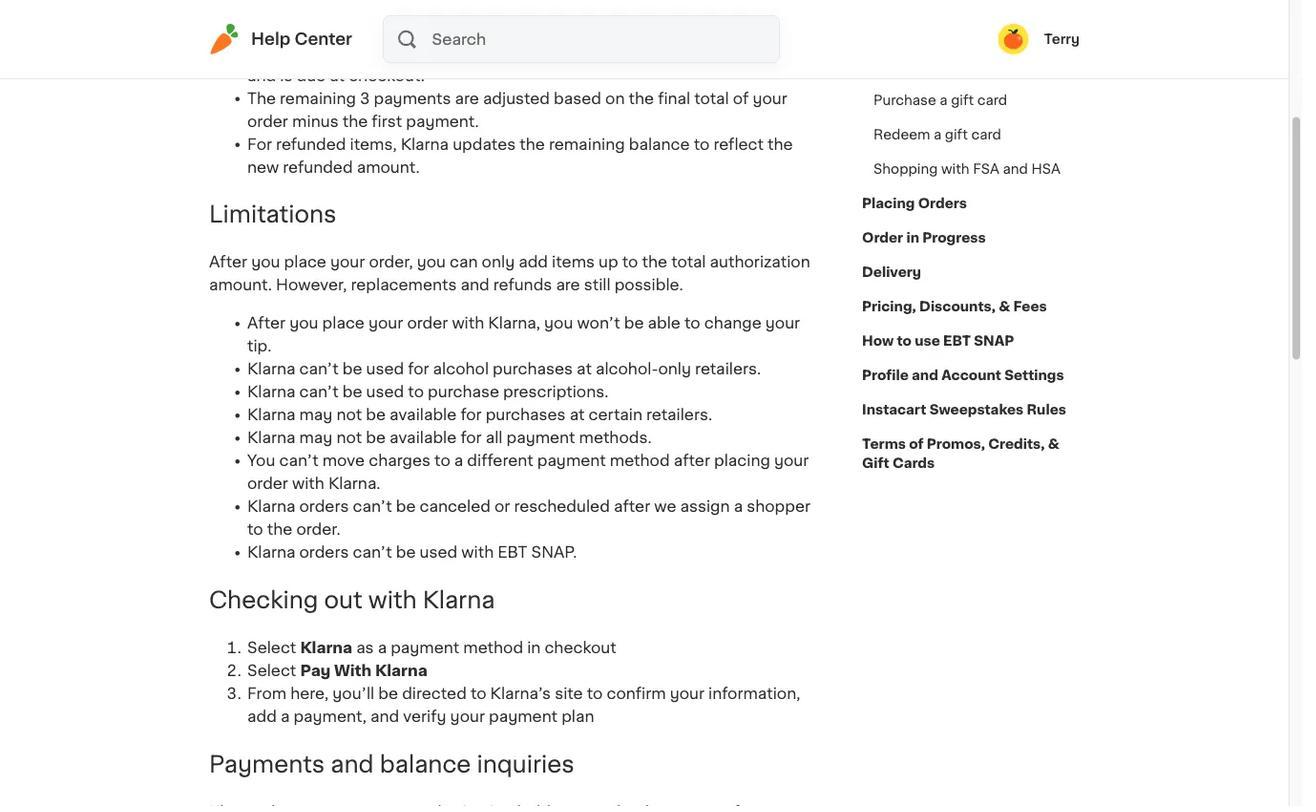 Task type: locate. For each thing, give the bounding box(es) containing it.
2 vertical spatial order
[[247, 477, 288, 492]]

total up possible.
[[672, 255, 706, 270]]

out
[[324, 589, 363, 612]]

you'll
[[333, 687, 375, 702]]

prescriptions.
[[503, 385, 609, 400]]

order down 'you'
[[247, 477, 288, 492]]

purchases up the prescriptions.
[[493, 362, 573, 377]]

0 vertical spatial is
[[444, 45, 457, 60]]

a
[[934, 25, 942, 39], [965, 60, 973, 73], [940, 94, 948, 107], [934, 128, 942, 142], [455, 454, 464, 469], [734, 500, 743, 515], [378, 641, 387, 656], [281, 710, 290, 725]]

and down you'll
[[371, 710, 399, 725]]

are
[[295, 22, 319, 38], [455, 91, 479, 106], [556, 278, 581, 293]]

the left order.
[[267, 523, 293, 538]]

balance inside there are no fees when you pay on time. your first klarna payment is based on the authorization total divided by 4 and is due at checkout. the remaining 3 payments are adjusted based on the final total of your order minus the first payment. for refunded items, klarna updates the remaining balance to reflect the new refunded amount.
[[629, 137, 690, 152]]

or
[[495, 500, 510, 515]]

snap.
[[532, 546, 577, 561]]

card down user avatar
[[1003, 60, 1033, 73]]

first up items, in the top of the page
[[372, 114, 402, 129]]

0 vertical spatial available
[[390, 408, 457, 423]]

be
[[625, 316, 644, 332], [343, 362, 363, 377], [343, 385, 363, 400], [366, 408, 386, 423], [366, 431, 386, 446], [396, 500, 416, 515], [396, 546, 416, 561], [379, 687, 398, 702]]

method inside after you place your order with klarna, you won't be able to change your tip. klarna can't be used for alcohol purchases at alcohol-only retailers. klarna can't be used to purchase prescriptions. klarna may not be available for purchases at certain retailers. klarna may not be available for all payment methods. you can't move charges to a different payment method after placing your order with klarna. klarna orders can't be canceled or rescheduled after we assign a shopper to the order. klarna orders can't be used with ebt snap.
[[610, 454, 670, 469]]

& inside terms of promos, credits, & gift cards
[[1049, 438, 1060, 451]]

2 select from the top
[[247, 664, 296, 679]]

0 horizontal spatial authorization
[[565, 45, 665, 60]]

ebt right the use
[[944, 335, 972, 348]]

alcohol-
[[596, 362, 659, 377]]

place inside after you place your order, you can only add items up to the total authorization amount. however, replacements and refunds are still possible.
[[284, 255, 327, 270]]

authorization inside after you place your order, you can only add items up to the total authorization amount. however, replacements and refunds are still possible.
[[710, 255, 811, 270]]

first up due at left
[[285, 45, 316, 60]]

0 vertical spatial only
[[482, 255, 515, 270]]

checkout.
[[349, 68, 425, 83]]

center
[[295, 31, 353, 47]]

snap
[[975, 335, 1015, 348]]

only
[[482, 255, 515, 270], [659, 362, 692, 377]]

amount. up tip.
[[209, 278, 272, 293]]

1 vertical spatial amount.
[[209, 278, 272, 293]]

1 horizontal spatial authorization
[[710, 255, 811, 270]]

1 vertical spatial select
[[247, 664, 296, 679]]

are down "items"
[[556, 278, 581, 293]]

1 vertical spatial remaining
[[549, 137, 625, 152]]

pricing, discounts, & fees
[[863, 300, 1048, 314]]

to left order.
[[247, 523, 263, 538]]

after up assign on the bottom
[[674, 454, 711, 469]]

& down rules
[[1049, 438, 1060, 451]]

2 available from the top
[[390, 431, 457, 446]]

is left due at left
[[280, 68, 293, 83]]

the inside after you place your order with klarna, you won't be able to change your tip. klarna can't be used for alcohol purchases at alcohol-only retailers. klarna can't be used to purchase prescriptions. klarna may not be available for purchases at certain retailers. klarna may not be available for all payment methods. you can't move charges to a different payment method after placing your order with klarna. klarna orders can't be canceled or rescheduled after we assign a shopper to the order. klarna orders can't be used with ebt snap.
[[267, 523, 293, 538]]

1 not from the top
[[337, 408, 362, 423]]

on down time.
[[512, 45, 532, 60]]

after for after you place your order with klarna, you won't be able to change your tip. klarna can't be used for alcohol purchases at alcohol-only retailers. klarna can't be used to purchase prescriptions. klarna may not be available for purchases at certain retailers. klarna may not be available for all payment methods. you can't move charges to a different payment method after placing your order with klarna. klarna orders can't be canceled or rescheduled after we assign a shopper to the order. klarna orders can't be used with ebt snap.
[[247, 316, 286, 332]]

0 vertical spatial method
[[610, 454, 670, 469]]

2 vertical spatial for
[[461, 431, 482, 446]]

rescheduled
[[514, 500, 610, 515]]

at up the prescriptions.
[[577, 362, 592, 377]]

0 vertical spatial purchases
[[493, 362, 573, 377]]

0 vertical spatial place
[[284, 255, 327, 270]]

0 vertical spatial balance
[[629, 137, 690, 152]]

your inside after you place your order, you can only add items up to the total authorization amount. however, replacements and refunds are still possible.
[[330, 255, 365, 270]]

1 vertical spatial ebt
[[498, 546, 528, 561]]

and inside "select klarna as a payment method in checkout select pay with klarna from here, you'll be directed to klarna's site to confirm your information, add a payment, and verify your payment plan"
[[371, 710, 399, 725]]

0 vertical spatial are
[[295, 22, 319, 38]]

available up charges
[[390, 431, 457, 446]]

1 horizontal spatial based
[[554, 91, 602, 106]]

total up final
[[669, 45, 704, 60]]

select klarna as a payment method in checkout select pay with klarna from here, you'll be directed to klarna's site to confirm your information, add a payment, and verify your payment plan
[[247, 641, 801, 725]]

1 horizontal spatial pay
[[874, 25, 899, 39]]

instacart
[[863, 404, 927, 417]]

not
[[337, 408, 362, 423], [337, 431, 362, 446]]

you
[[247, 454, 276, 469]]

0 horizontal spatial of
[[733, 91, 749, 106]]

1 vertical spatial based
[[554, 91, 602, 106]]

1 vertical spatial order
[[407, 316, 448, 332]]

only inside after you place your order with klarna, you won't be able to change your tip. klarna can't be used for alcohol purchases at alcohol-only retailers. klarna can't be used to purchase prescriptions. klarna may not be available for purchases at certain retailers. klarna may not be available for all payment methods. you can't move charges to a different payment method after placing your order with klarna. klarna orders can't be canceled or rescheduled after we assign a shopper to the order. klarna orders can't be used with ebt snap.
[[659, 362, 692, 377]]

order in progress
[[863, 232, 986, 245]]

based down pay
[[461, 45, 508, 60]]

assign
[[681, 500, 730, 515]]

fsa
[[974, 163, 1000, 176]]

only down able
[[659, 362, 692, 377]]

at
[[330, 68, 345, 83], [577, 362, 592, 377], [570, 408, 585, 423]]

with up the purchase a gift card
[[934, 60, 962, 73]]

problem
[[874, 60, 930, 73]]

of up reflect
[[733, 91, 749, 106]]

only up refunds
[[482, 255, 515, 270]]

to
[[694, 137, 710, 152], [623, 255, 638, 270], [685, 316, 701, 332], [897, 335, 912, 348], [408, 385, 424, 400], [435, 454, 451, 469], [247, 523, 263, 538], [471, 687, 487, 702], [587, 687, 603, 702]]

0 vertical spatial &
[[999, 300, 1011, 314]]

after for after you place your order, you can only add items up to the total authorization amount. however, replacements and refunds are still possible.
[[209, 255, 248, 270]]

up
[[599, 255, 619, 270]]

0 vertical spatial add
[[519, 255, 548, 270]]

1 vertical spatial method
[[464, 641, 524, 656]]

add
[[519, 255, 548, 270], [247, 710, 277, 725]]

place inside after you place your order with klarna, you won't be able to change your tip. klarna can't be used for alcohol purchases at alcohol-only retailers. klarna can't be used to purchase prescriptions. klarna may not be available for purchases at certain retailers. klarna may not be available for all payment methods. you can't move charges to a different payment method after placing your order with klarna. klarna orders can't be canceled or rescheduled after we assign a shopper to the order. klarna orders can't be used with ebt snap.
[[323, 316, 365, 332]]

1 horizontal spatial method
[[610, 454, 670, 469]]

0 vertical spatial select
[[247, 641, 296, 656]]

there are no fees when you pay on time. your first klarna payment is based on the authorization total divided by 4 and is due at checkout. the remaining 3 payments are adjusted based on the final total of your order minus the first payment. for refunded items, klarna updates the remaining balance to reflect the new refunded amount.
[[247, 22, 802, 175]]

add inside after you place your order, you can only add items up to the total authorization amount. however, replacements and refunds are still possible.
[[519, 255, 548, 270]]

0 horizontal spatial amount.
[[209, 278, 272, 293]]

1 vertical spatial orders
[[299, 546, 349, 561]]

used up charges
[[366, 385, 404, 400]]

payment,
[[294, 710, 367, 725]]

a up redeem a gift card
[[940, 94, 948, 107]]

1 horizontal spatial are
[[455, 91, 479, 106]]

1 vertical spatial refunded
[[283, 160, 353, 175]]

at right due at left
[[330, 68, 345, 83]]

can
[[450, 255, 478, 270]]

1 vertical spatial on
[[512, 45, 532, 60]]

0 vertical spatial refunded
[[276, 137, 346, 152]]

of inside terms of promos, credits, & gift cards
[[910, 438, 924, 451]]

0 horizontal spatial are
[[295, 22, 319, 38]]

on left final
[[606, 91, 625, 106]]

1 vertical spatial add
[[247, 710, 277, 725]]

minus
[[292, 114, 339, 129]]

& left fees
[[999, 300, 1011, 314]]

1 horizontal spatial ebt
[[944, 335, 972, 348]]

when
[[384, 22, 425, 38]]

be inside "select klarna as a payment method in checkout select pay with klarna from here, you'll be directed to klarna's site to confirm your information, add a payment, and verify your payment plan"
[[379, 687, 398, 702]]

you left pay
[[429, 22, 458, 38]]

1 horizontal spatial balance
[[629, 137, 690, 152]]

your down the by
[[753, 91, 788, 106]]

1 horizontal spatial first
[[372, 114, 402, 129]]

authorization up the change
[[710, 255, 811, 270]]

1 vertical spatial first
[[372, 114, 402, 129]]

remaining down adjusted
[[549, 137, 625, 152]]

0 horizontal spatial ebt
[[498, 546, 528, 561]]

replacements
[[351, 278, 457, 293]]

0 horizontal spatial add
[[247, 710, 277, 725]]

after inside after you place your order, you can only add items up to the total authorization amount. however, replacements and refunds are still possible.
[[209, 255, 248, 270]]

and down payment,
[[331, 754, 374, 777]]

terms of promos, credits, & gift cards
[[863, 438, 1060, 470]]

amount. inside there are no fees when you pay on time. your first klarna payment is based on the authorization total divided by 4 and is due at checkout. the remaining 3 payments are adjusted based on the final total of your order minus the first payment. for refunded items, klarna updates the remaining balance to reflect the new refunded amount.
[[357, 160, 420, 175]]

1 horizontal spatial &
[[1049, 438, 1060, 451]]

0 horizontal spatial remaining
[[280, 91, 356, 106]]

payment up rescheduled
[[538, 454, 606, 469]]

of
[[733, 91, 749, 106], [910, 438, 924, 451]]

1 horizontal spatial is
[[444, 45, 457, 60]]

available down purchase
[[390, 408, 457, 423]]

for left alcohol in the top left of the page
[[408, 362, 429, 377]]

1 vertical spatial pay
[[300, 664, 331, 679]]

total right final
[[695, 91, 729, 106]]

to right able
[[685, 316, 701, 332]]

checkout
[[545, 641, 617, 656]]

0 vertical spatial ebt
[[944, 335, 972, 348]]

updates
[[453, 137, 516, 152]]

is
[[444, 45, 457, 60], [280, 68, 293, 83]]

retailers.
[[696, 362, 762, 377], [647, 408, 713, 423]]

1 vertical spatial only
[[659, 362, 692, 377]]

with up problem
[[903, 25, 931, 39]]

on
[[495, 22, 514, 38], [512, 45, 532, 60], [606, 91, 625, 106]]

method
[[610, 454, 670, 469], [464, 641, 524, 656]]

pay
[[874, 25, 899, 39], [300, 664, 331, 679]]

0 vertical spatial orders
[[299, 500, 349, 515]]

can't right 'you'
[[279, 454, 319, 469]]

progress
[[923, 232, 986, 245]]

1 horizontal spatial after
[[674, 454, 711, 469]]

rules
[[1027, 404, 1067, 417]]

method inside "select klarna as a payment method in checkout select pay with klarna from here, you'll be directed to klarna's site to confirm your information, add a payment, and verify your payment plan"
[[464, 641, 524, 656]]

payment
[[372, 45, 440, 60], [507, 431, 576, 446], [538, 454, 606, 469], [391, 641, 460, 656], [489, 710, 558, 725]]

add down from
[[247, 710, 277, 725]]

and down can
[[461, 278, 490, 293]]

a right as
[[378, 641, 387, 656]]

instacart sweepstakes rules link
[[863, 393, 1067, 427]]

ebt inside after you place your order with klarna, you won't be able to change your tip. klarna can't be used for alcohol purchases at alcohol-only retailers. klarna can't be used to purchase prescriptions. klarna may not be available for purchases at certain retailers. klarna may not be available for all payment methods. you can't move charges to a different payment method after placing your order with klarna. klarna orders can't be canceled or rescheduled after we assign a shopper to the order. klarna orders can't be used with ebt snap.
[[498, 546, 528, 561]]

your
[[247, 45, 281, 60]]

your inside there are no fees when you pay on time. your first klarna payment is based on the authorization total divided by 4 and is due at checkout. the remaining 3 payments are adjusted based on the final total of your order minus the first payment. for refunded items, klarna updates the remaining balance to reflect the new refunded amount.
[[753, 91, 788, 106]]

and down the use
[[912, 369, 939, 383]]

no
[[323, 22, 343, 38]]

0 vertical spatial used
[[366, 362, 404, 377]]

total inside after you place your order, you can only add items up to the total authorization amount. however, replacements and refunds are still possible.
[[672, 255, 706, 270]]

how to use ebt snap
[[863, 335, 1015, 348]]

only inside after you place your order, you can only add items up to the total authorization amount. however, replacements and refunds are still possible.
[[482, 255, 515, 270]]

methods.
[[579, 431, 652, 446]]

after down limitations
[[209, 255, 248, 270]]

0 horizontal spatial method
[[464, 641, 524, 656]]

method up klarna's
[[464, 641, 524, 656]]

2 horizontal spatial are
[[556, 278, 581, 293]]

0 horizontal spatial based
[[461, 45, 508, 60]]

pay up problem
[[874, 25, 899, 39]]

order down the
[[247, 114, 288, 129]]

1 horizontal spatial in
[[907, 232, 920, 245]]

of inside there are no fees when you pay on time. your first klarna payment is based on the authorization total divided by 4 and is due at checkout. the remaining 3 payments are adjusted based on the final total of your order minus the first payment. for refunded items, klarna updates the remaining balance to reflect the new refunded amount.
[[733, 91, 749, 106]]

we
[[655, 500, 677, 515]]

the up possible.
[[642, 255, 668, 270]]

1 available from the top
[[390, 408, 457, 423]]

klarna's
[[491, 687, 551, 702]]

0 vertical spatial at
[[330, 68, 345, 83]]

1 horizontal spatial of
[[910, 438, 924, 451]]

in inside "select klarna as a payment method in checkout select pay with klarna from here, you'll be directed to klarna's site to confirm your information, add a payment, and verify your payment plan"
[[527, 641, 541, 656]]

able
[[648, 316, 681, 332]]

0 horizontal spatial in
[[527, 641, 541, 656]]

Search search field
[[430, 16, 780, 62]]

and inside after you place your order, you can only add items up to the total authorization amount. however, replacements and refunds are still possible.
[[461, 278, 490, 293]]

order inside there are no fees when you pay on time. your first klarna payment is based on the authorization total divided by 4 and is due at checkout. the remaining 3 payments are adjusted based on the final total of your order minus the first payment. for refunded items, klarna updates the remaining balance to reflect the new refunded amount.
[[247, 114, 288, 129]]

order,
[[369, 255, 413, 270]]

1 horizontal spatial amount.
[[357, 160, 420, 175]]

0 vertical spatial in
[[907, 232, 920, 245]]

card
[[972, 25, 1002, 39], [1003, 60, 1033, 73], [978, 94, 1008, 107], [972, 128, 1002, 142]]

0 horizontal spatial &
[[999, 300, 1011, 314]]

authorization
[[565, 45, 665, 60], [710, 255, 811, 270]]

your
[[753, 91, 788, 106], [330, 255, 365, 270], [369, 316, 403, 332], [766, 316, 801, 332], [775, 454, 809, 469], [670, 687, 705, 702], [451, 710, 485, 725]]

first
[[285, 45, 316, 60], [372, 114, 402, 129]]

user avatar image
[[999, 24, 1029, 54]]

are up payment.
[[455, 91, 479, 106]]

payment down when
[[372, 45, 440, 60]]

your up the however,
[[330, 255, 365, 270]]

2 orders from the top
[[299, 546, 349, 561]]

hsa
[[1032, 163, 1061, 176]]

balance down verify
[[380, 754, 471, 777]]

your up shopper at bottom right
[[775, 454, 809, 469]]

0 vertical spatial after
[[674, 454, 711, 469]]

1 vertical spatial in
[[527, 641, 541, 656]]

checking
[[209, 589, 319, 612]]

to left reflect
[[694, 137, 710, 152]]

the down time.
[[536, 45, 561, 60]]

different
[[467, 454, 534, 469]]

to inside there are no fees when you pay on time. your first klarna payment is based on the authorization total divided by 4 and is due at checkout. the remaining 3 payments are adjusted based on the final total of your order minus the first payment. for refunded items, klarna updates the remaining balance to reflect the new refunded amount.
[[694, 137, 710, 152]]

0 vertical spatial amount.
[[357, 160, 420, 175]]

1 select from the top
[[247, 641, 296, 656]]

1 vertical spatial is
[[280, 68, 293, 83]]

verify
[[403, 710, 447, 725]]

for
[[408, 362, 429, 377], [461, 408, 482, 423], [461, 431, 482, 446]]

2 vertical spatial total
[[672, 255, 706, 270]]

of up cards
[[910, 438, 924, 451]]

0 vertical spatial first
[[285, 45, 316, 60]]

0 vertical spatial of
[[733, 91, 749, 106]]

after left we
[[614, 500, 651, 515]]

is up payments
[[444, 45, 457, 60]]

payment down klarna's
[[489, 710, 558, 725]]

there
[[247, 22, 291, 38]]

for left all
[[461, 431, 482, 446]]

1 vertical spatial not
[[337, 431, 362, 446]]

0 vertical spatial after
[[209, 255, 248, 270]]

gift
[[946, 25, 969, 39], [977, 60, 1000, 73], [952, 94, 975, 107], [946, 128, 969, 142]]

0 vertical spatial for
[[408, 362, 429, 377]]

your down directed
[[451, 710, 485, 725]]

at down the prescriptions.
[[570, 408, 585, 423]]

and up the
[[247, 68, 276, 83]]

order
[[247, 114, 288, 129], [407, 316, 448, 332], [247, 477, 288, 492]]

retailers. down the change
[[696, 362, 762, 377]]

1 vertical spatial after
[[614, 500, 651, 515]]

0 vertical spatial order
[[247, 114, 288, 129]]

on right pay
[[495, 22, 514, 38]]

2 not from the top
[[337, 431, 362, 446]]

you
[[429, 22, 458, 38], [251, 255, 280, 270], [417, 255, 446, 270], [290, 316, 319, 332], [545, 316, 573, 332]]

based
[[461, 45, 508, 60], [554, 91, 602, 106]]

1 vertical spatial place
[[323, 316, 365, 332]]

1 vertical spatial available
[[390, 431, 457, 446]]

placing orders
[[863, 197, 968, 211]]

0 vertical spatial not
[[337, 408, 362, 423]]

after inside after you place your order with klarna, you won't be able to change your tip. klarna can't be used for alcohol purchases at alcohol-only retailers. klarna can't be used to purchase prescriptions. klarna may not be available for purchases at certain retailers. klarna may not be available for all payment methods. you can't move charges to a different payment method after placing your order with klarna. klarna orders can't be canceled or rescheduled after we assign a shopper to the order. klarna orders can't be used with ebt snap.
[[247, 316, 286, 332]]

purchase
[[428, 385, 500, 400]]

0 horizontal spatial pay
[[300, 664, 331, 679]]

a down from
[[281, 710, 290, 725]]

1 horizontal spatial add
[[519, 255, 548, 270]]

amount. down items, in the top of the page
[[357, 160, 420, 175]]

sweepstakes
[[930, 404, 1024, 417]]

remaining up 'minus'
[[280, 91, 356, 106]]

payments and balance inquiries
[[209, 754, 575, 777]]

redeem a gift card link
[[863, 118, 1013, 152]]

pricing,
[[863, 300, 917, 314]]

to inside after you place your order, you can only add items up to the total authorization amount. however, replacements and refunds are still possible.
[[623, 255, 638, 270]]

here,
[[291, 687, 329, 702]]

1 vertical spatial &
[[1049, 438, 1060, 451]]

1 horizontal spatial only
[[659, 362, 692, 377]]

1 vertical spatial authorization
[[710, 255, 811, 270]]

retailers. right certain
[[647, 408, 713, 423]]

a right assign on the bottom
[[734, 500, 743, 515]]

problem with a gift card
[[874, 60, 1033, 73]]

1 vertical spatial for
[[461, 408, 482, 423]]

the inside after you place your order, you can only add items up to the total authorization amount. however, replacements and refunds are still possible.
[[642, 255, 668, 270]]

purchase
[[874, 94, 937, 107]]

order in progress link
[[863, 221, 986, 256]]

1 vertical spatial balance
[[380, 754, 471, 777]]

change
[[705, 316, 762, 332]]

help
[[251, 31, 291, 47]]

after
[[209, 255, 248, 270], [247, 316, 286, 332]]

refunded
[[276, 137, 346, 152], [283, 160, 353, 175]]

for down purchase
[[461, 408, 482, 423]]

placing
[[863, 197, 916, 211]]

can't
[[299, 362, 339, 377], [299, 385, 339, 400], [279, 454, 319, 469], [353, 500, 392, 515], [353, 546, 392, 561]]

ebt left snap.
[[498, 546, 528, 561]]

1 vertical spatial may
[[299, 431, 333, 446]]



Task type: describe. For each thing, give the bounding box(es) containing it.
help center
[[251, 31, 353, 47]]

with down canceled
[[462, 546, 494, 561]]

0 vertical spatial remaining
[[280, 91, 356, 106]]

payment.
[[406, 114, 479, 129]]

gift up problem with a gift card link on the right of page
[[946, 25, 969, 39]]

you inside there are no fees when you pay on time. your first klarna payment is based on the authorization total divided by 4 and is due at checkout. the remaining 3 payments are adjusted based on the final total of your order minus the first payment. for refunded items, klarna updates the remaining balance to reflect the new refunded amount.
[[429, 22, 458, 38]]

payment inside there are no fees when you pay on time. your first klarna payment is based on the authorization total divided by 4 and is due at checkout. the remaining 3 payments are adjusted based on the final total of your order minus the first payment. for refunded items, klarna updates the remaining balance to reflect the new refunded amount.
[[372, 45, 440, 60]]

to left the use
[[897, 335, 912, 348]]

gift up the shopping with fsa and hsa link
[[946, 128, 969, 142]]

your right the change
[[766, 316, 801, 332]]

0 horizontal spatial balance
[[380, 754, 471, 777]]

tip.
[[247, 339, 272, 355]]

a up purchase a gift card link
[[965, 60, 973, 73]]

you left the 'won't'
[[545, 316, 573, 332]]

possible.
[[615, 278, 684, 293]]

help center link
[[209, 24, 353, 54]]

pricing, discounts, & fees link
[[863, 290, 1048, 324]]

instacart image
[[209, 24, 240, 54]]

terms
[[863, 438, 906, 451]]

1 may from the top
[[299, 408, 333, 423]]

placing orders link
[[863, 187, 968, 221]]

are inside after you place your order, you can only add items up to the total authorization amount. however, replacements and refunds are still possible.
[[556, 278, 581, 293]]

card up problem with a gift card
[[972, 25, 1002, 39]]

redeem a gift card
[[874, 128, 1002, 142]]

orders
[[919, 197, 968, 211]]

can't down klarna.
[[353, 500, 392, 515]]

can't up checking out with klarna
[[353, 546, 392, 561]]

items,
[[350, 137, 397, 152]]

0 vertical spatial based
[[461, 45, 508, 60]]

gift down problem with a gift card link on the right of page
[[952, 94, 975, 107]]

the right updates
[[520, 137, 545, 152]]

2 vertical spatial at
[[570, 408, 585, 423]]

a left different
[[455, 454, 464, 469]]

shopping with fsa and hsa
[[874, 163, 1061, 176]]

use
[[915, 335, 941, 348]]

account
[[942, 369, 1002, 383]]

limitations
[[209, 204, 337, 227]]

can't up move
[[299, 385, 339, 400]]

you left can
[[417, 255, 446, 270]]

to left klarna's
[[471, 687, 487, 702]]

to right 'site'
[[587, 687, 603, 702]]

certain
[[589, 408, 643, 423]]

2 vertical spatial used
[[420, 546, 458, 561]]

a down the purchase a gift card
[[934, 128, 942, 142]]

your down replacements
[[369, 316, 403, 332]]

with
[[334, 664, 372, 679]]

payments
[[374, 91, 451, 106]]

by
[[768, 45, 788, 60]]

the
[[247, 91, 276, 106]]

profile and account settings
[[863, 369, 1065, 383]]

and right fsa on the top
[[1003, 163, 1029, 176]]

order.
[[296, 523, 341, 538]]

divided
[[708, 45, 764, 60]]

confirm
[[607, 687, 666, 702]]

1 orders from the top
[[299, 500, 349, 515]]

purchase a gift card
[[874, 94, 1008, 107]]

pay with a gift card link
[[863, 15, 1013, 49]]

reflect
[[714, 137, 764, 152]]

the right reflect
[[768, 137, 793, 152]]

payment up different
[[507, 431, 576, 446]]

place for can't
[[323, 316, 365, 332]]

charges
[[369, 454, 431, 469]]

alcohol
[[433, 362, 489, 377]]

to right charges
[[435, 454, 451, 469]]

you down the however,
[[290, 316, 319, 332]]

won't
[[577, 316, 621, 332]]

credits,
[[989, 438, 1045, 451]]

0 vertical spatial on
[[495, 22, 514, 38]]

directed
[[402, 687, 467, 702]]

delivery
[[863, 266, 922, 279]]

2 vertical spatial on
[[606, 91, 625, 106]]

for
[[247, 137, 272, 152]]

3
[[360, 91, 370, 106]]

pay inside "select klarna as a payment method in checkout select pay with klarna from here, you'll be directed to klarna's site to confirm your information, add a payment, and verify your payment plan"
[[300, 664, 331, 679]]

new
[[247, 160, 279, 175]]

problem with a gift card link
[[863, 49, 1045, 84]]

at inside there are no fees when you pay on time. your first klarna payment is based on the authorization total divided by 4 and is due at checkout. the remaining 3 payments are adjusted based on the final total of your order minus the first payment. for refunded items, klarna updates the remaining balance to reflect the new refunded amount.
[[330, 68, 345, 83]]

redeem
[[874, 128, 931, 142]]

inquiries
[[477, 754, 575, 777]]

and inside there are no fees when you pay on time. your first klarna payment is based on the authorization total divided by 4 and is due at checkout. the remaining 3 payments are adjusted based on the final total of your order minus the first payment. for refunded items, klarna updates the remaining balance to reflect the new refunded amount.
[[247, 68, 276, 83]]

gift down user avatar
[[977, 60, 1000, 73]]

1 vertical spatial purchases
[[486, 408, 566, 423]]

move
[[323, 454, 365, 469]]

0 horizontal spatial first
[[285, 45, 316, 60]]

time.
[[518, 22, 556, 38]]

due
[[297, 68, 326, 83]]

klarna.
[[329, 477, 381, 492]]

2 may from the top
[[299, 431, 333, 446]]

with down move
[[292, 477, 325, 492]]

terry link
[[999, 24, 1080, 54]]

card up fsa on the top
[[972, 128, 1002, 142]]

amount. inside after you place your order, you can only add items up to the total authorization amount. however, replacements and refunds are still possible.
[[209, 278, 272, 293]]

with left klarna,
[[452, 316, 485, 332]]

items
[[552, 255, 595, 270]]

order
[[863, 232, 904, 245]]

0 vertical spatial pay
[[874, 25, 899, 39]]

payment up directed
[[391, 641, 460, 656]]

add inside "select klarna as a payment method in checkout select pay with klarna from here, you'll be directed to klarna's site to confirm your information, add a payment, and verify your payment plan"
[[247, 710, 277, 725]]

terms of promos, credits, & gift cards link
[[863, 427, 1080, 481]]

after you place your order with klarna, you won't be able to change your tip. klarna can't be used for alcohol purchases at alcohol-only retailers. klarna can't be used to purchase prescriptions. klarna may not be available for purchases at certain retailers. klarna may not be available for all payment methods. you can't move charges to a different payment method after placing your order with klarna. klarna orders can't be canceled or rescheduled after we assign a shopper to the order. klarna orders can't be used with ebt snap.
[[247, 316, 811, 561]]

0 vertical spatial retailers.
[[696, 362, 762, 377]]

0 horizontal spatial after
[[614, 500, 651, 515]]

shopping
[[874, 163, 938, 176]]

a up problem with a gift card
[[934, 25, 942, 39]]

pay
[[462, 22, 491, 38]]

4
[[792, 45, 802, 60]]

plan
[[562, 710, 595, 725]]

your right confirm in the bottom of the page
[[670, 687, 705, 702]]

to left purchase
[[408, 385, 424, 400]]

profile and account settings link
[[863, 359, 1065, 393]]

refunds
[[494, 278, 552, 293]]

1 vertical spatial retailers.
[[647, 408, 713, 423]]

with right out
[[369, 589, 417, 612]]

however,
[[276, 278, 347, 293]]

the left final
[[629, 91, 654, 106]]

can't down the however,
[[299, 362, 339, 377]]

0 horizontal spatial is
[[280, 68, 293, 83]]

payments
[[209, 754, 325, 777]]

profile
[[863, 369, 909, 383]]

you down limitations
[[251, 255, 280, 270]]

how
[[863, 335, 894, 348]]

all
[[486, 431, 503, 446]]

terry
[[1045, 32, 1080, 46]]

as
[[356, 641, 374, 656]]

authorization inside there are no fees when you pay on time. your first klarna payment is based on the authorization total divided by 4 and is due at checkout. the remaining 3 payments are adjusted based on the final total of your order minus the first payment. for refunded items, klarna updates the remaining balance to reflect the new refunded amount.
[[565, 45, 665, 60]]

klarna,
[[488, 316, 541, 332]]

settings
[[1005, 369, 1065, 383]]

1 vertical spatial at
[[577, 362, 592, 377]]

fees
[[347, 22, 380, 38]]

0 vertical spatial total
[[669, 45, 704, 60]]

1 vertical spatial used
[[366, 385, 404, 400]]

canceled
[[420, 500, 491, 515]]

with left fsa on the top
[[942, 163, 970, 176]]

place for however,
[[284, 255, 327, 270]]

the down 3
[[343, 114, 368, 129]]

card down problem with a gift card
[[978, 94, 1008, 107]]

gift
[[863, 457, 890, 470]]

1 vertical spatial total
[[695, 91, 729, 106]]

cards
[[893, 457, 935, 470]]

1 vertical spatial are
[[455, 91, 479, 106]]

1 horizontal spatial remaining
[[549, 137, 625, 152]]

shopper
[[747, 500, 811, 515]]

from
[[247, 687, 287, 702]]

pay with a gift card
[[874, 25, 1002, 39]]

how to use ebt snap link
[[863, 324, 1015, 359]]



Task type: vqa. For each thing, say whether or not it's contained in the screenshot.
rightmost Bags,
no



